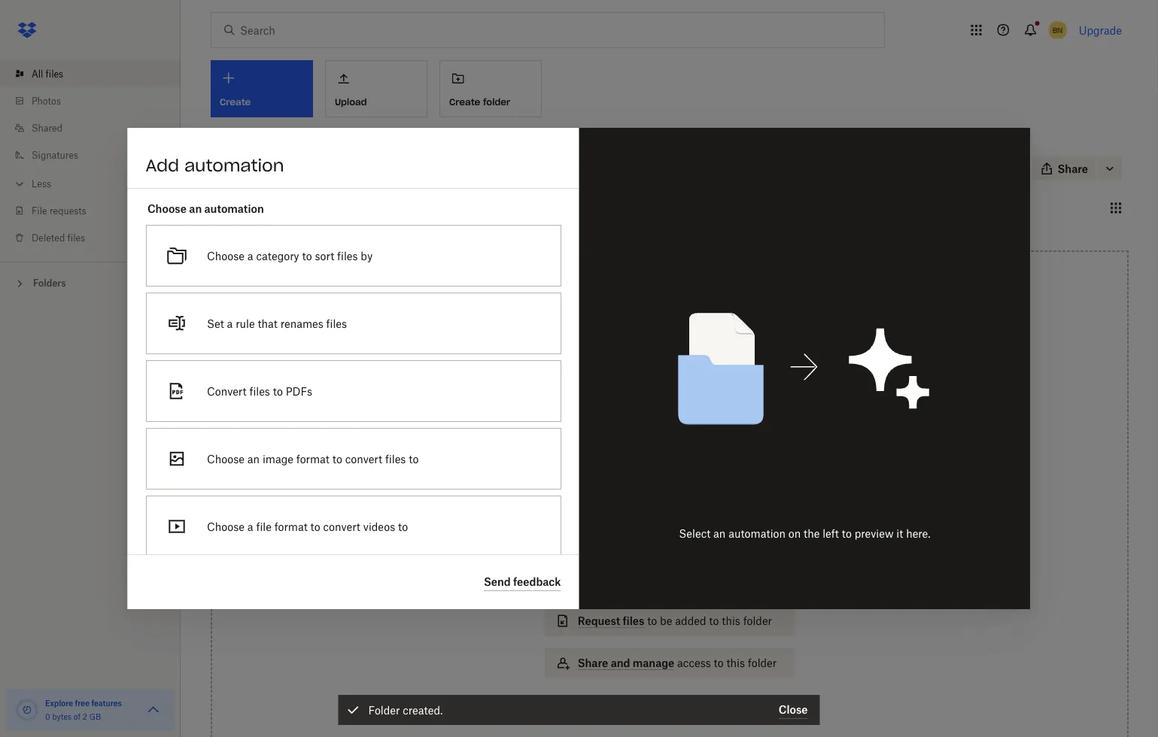 Task type: describe. For each thing, give the bounding box(es) containing it.
new folder
[[211, 160, 289, 177]]

pdfs
[[285, 385, 312, 398]]

share and manage access to this folder
[[578, 657, 777, 670]]

create folder button
[[440, 60, 542, 117]]

folders button
[[0, 272, 181, 294]]

here.
[[906, 527, 931, 540]]

photos link
[[12, 87, 181, 114]]

an for choose an automation
[[189, 202, 202, 215]]

be
[[660, 615, 673, 628]]

alert containing close
[[338, 696, 820, 726]]

upgrade
[[1079, 24, 1122, 37]]

all
[[32, 68, 43, 79]]

choose for choose a file format to convert videos to
[[207, 521, 244, 533]]

more ways to add content element
[[542, 490, 798, 694]]

upgrade link
[[1079, 24, 1122, 37]]

'upload'
[[658, 416, 698, 429]]

import button
[[545, 564, 795, 594]]

file
[[256, 521, 271, 533]]

explore
[[45, 699, 73, 708]]

files right deleted
[[67, 232, 85, 244]]

your
[[698, 531, 719, 544]]

recents
[[223, 202, 257, 214]]

deleted
[[32, 232, 65, 244]]

choose a category to sort files by
[[207, 250, 372, 262]]

choose an automation
[[147, 202, 264, 215]]

new
[[211, 160, 241, 177]]

from
[[671, 531, 695, 544]]

rule
[[235, 317, 255, 330]]

sort
[[315, 250, 334, 262]]

upload,
[[696, 400, 735, 413]]

add automation
[[146, 155, 284, 176]]

folder left the "from"
[[639, 531, 668, 544]]

recents button
[[211, 196, 269, 220]]

request
[[578, 615, 620, 628]]

signatures link
[[12, 142, 181, 169]]

feedback
[[513, 576, 561, 589]]

of
[[74, 712, 81, 722]]

close
[[779, 704, 808, 717]]

it
[[897, 527, 904, 540]]

or
[[606, 416, 616, 429]]

image
[[262, 453, 293, 466]]

0 vertical spatial this
[[618, 531, 636, 544]]

drop
[[605, 400, 631, 413]]

0
[[45, 712, 50, 722]]

features
[[91, 699, 122, 708]]

gb
[[89, 712, 101, 722]]

drop files here to upload, or use the 'upload' button
[[605, 400, 735, 429]]

files inside list item
[[46, 68, 63, 79]]

folder created.
[[368, 704, 443, 717]]

preview
[[855, 527, 894, 540]]

shared link
[[12, 114, 181, 142]]

photos
[[32, 95, 61, 107]]

choose for choose a category to sort files by
[[207, 250, 244, 262]]

less
[[32, 178, 51, 189]]

all files list item
[[0, 60, 181, 87]]

file requests link
[[12, 197, 181, 224]]

share for share
[[1058, 162, 1089, 175]]

the inside drop files here to upload, or use the 'upload' button
[[639, 416, 655, 429]]

close button
[[779, 702, 808, 720]]

share button
[[1032, 157, 1098, 181]]

folder right added
[[743, 615, 772, 628]]

add automation dialog
[[128, 128, 1031, 699]]

access this folder from your desktop
[[578, 531, 762, 544]]

quota usage element
[[15, 699, 39, 723]]

list containing all files
[[0, 51, 181, 262]]

file
[[32, 205, 47, 216]]

set
[[207, 317, 224, 330]]

select an automation on the left to preview it here.
[[679, 527, 931, 540]]

access
[[677, 657, 711, 670]]

files left by
[[337, 250, 358, 262]]

automation for select an automation on the left to preview it here.
[[729, 527, 786, 540]]

send feedback button
[[484, 574, 561, 592]]



Task type: vqa. For each thing, say whether or not it's contained in the screenshot.
'All files' 'List Item'
yes



Task type: locate. For each thing, give the bounding box(es) containing it.
free
[[75, 699, 90, 708]]

automation down the new
[[204, 202, 264, 215]]

choose a file format to convert videos to
[[207, 521, 408, 533]]

explore free features 0 bytes of 2 gb
[[45, 699, 122, 722]]

share inside more ways to add content element
[[578, 657, 608, 670]]

by
[[360, 250, 372, 262]]

files left be
[[623, 615, 645, 628]]

an right select
[[714, 527, 726, 540]]

files right convert
[[249, 385, 270, 398]]

convert
[[345, 453, 382, 466], [323, 521, 360, 533]]

folder right create
[[483, 96, 510, 108]]

manage
[[633, 657, 675, 670]]

send feedback
[[484, 576, 561, 589]]

files inside more ways to add content element
[[623, 615, 645, 628]]

to inside drop files here to upload, or use the 'upload' button
[[683, 400, 694, 413]]

an
[[189, 202, 202, 215], [247, 453, 259, 466], [714, 527, 726, 540]]

2 horizontal spatial an
[[714, 527, 726, 540]]

the right use
[[639, 416, 655, 429]]

1 vertical spatial share
[[578, 657, 608, 670]]

on
[[789, 527, 801, 540]]

0 vertical spatial the
[[639, 416, 655, 429]]

0 horizontal spatial an
[[189, 202, 202, 215]]

choose for choose an automation
[[147, 202, 186, 215]]

deleted files link
[[12, 224, 181, 251]]

an left recents 'button'
[[189, 202, 202, 215]]

0 horizontal spatial the
[[639, 416, 655, 429]]

1 horizontal spatial folder
[[368, 704, 400, 717]]

videos
[[363, 521, 395, 533]]

set a rule that renames files
[[207, 317, 347, 330]]

create
[[449, 96, 480, 108]]

1 horizontal spatial share
[[1058, 162, 1089, 175]]

choose an image format to convert files to
[[207, 453, 418, 466]]

1 vertical spatial format
[[274, 521, 307, 533]]

1 vertical spatial a
[[227, 317, 232, 330]]

files
[[46, 68, 63, 79], [67, 232, 85, 244], [337, 250, 358, 262], [326, 317, 347, 330], [249, 385, 270, 398], [633, 400, 655, 413], [385, 453, 406, 466], [623, 615, 645, 628]]

2 vertical spatial an
[[714, 527, 726, 540]]

here
[[658, 400, 681, 413]]

files up use
[[633, 400, 655, 413]]

this right access in the bottom of the page
[[618, 531, 636, 544]]

share inside the share button
[[1058, 162, 1089, 175]]

send
[[484, 576, 511, 589]]

choose left image
[[207, 453, 244, 466]]

1 vertical spatial this
[[722, 615, 741, 628]]

0 vertical spatial folder
[[245, 160, 289, 177]]

2 vertical spatial this
[[727, 657, 745, 670]]

files inside drop files here to upload, or use the 'upload' button
[[633, 400, 655, 413]]

folder right access at the bottom
[[748, 657, 777, 670]]

desktop
[[722, 531, 762, 544]]

convert files to pdfs
[[207, 385, 312, 398]]

choose down recents 'button'
[[207, 250, 244, 262]]

access
[[578, 531, 615, 544]]

this
[[618, 531, 636, 544], [722, 615, 741, 628], [727, 657, 745, 670]]

convert for files
[[345, 453, 382, 466]]

1 vertical spatial the
[[804, 527, 820, 540]]

choose down add
[[147, 202, 186, 215]]

all files
[[32, 68, 63, 79]]

share for share and manage access to this folder
[[578, 657, 608, 670]]

2 vertical spatial automation
[[729, 527, 786, 540]]

a for rule
[[227, 317, 232, 330]]

1 vertical spatial an
[[247, 453, 259, 466]]

create folder
[[449, 96, 510, 108]]

a left category
[[247, 250, 253, 262]]

a
[[247, 250, 253, 262], [227, 317, 232, 330], [247, 521, 253, 533]]

add
[[146, 155, 179, 176]]

automation up recents
[[184, 155, 284, 176]]

files right renames
[[326, 317, 347, 330]]

choose left file
[[207, 521, 244, 533]]

0 vertical spatial format
[[296, 453, 329, 466]]

the right on
[[804, 527, 820, 540]]

less image
[[12, 177, 27, 192]]

dropbox image
[[12, 15, 42, 45]]

choose
[[147, 202, 186, 215], [207, 250, 244, 262], [207, 453, 244, 466], [207, 521, 244, 533]]

0 horizontal spatial share
[[578, 657, 608, 670]]

use
[[619, 416, 636, 429]]

folder right the new
[[245, 160, 289, 177]]

1 vertical spatial folder
[[368, 704, 400, 717]]

2 vertical spatial a
[[247, 521, 253, 533]]

alert
[[338, 696, 820, 726]]

a left file
[[247, 521, 253, 533]]

to
[[302, 250, 312, 262], [273, 385, 283, 398], [683, 400, 694, 413], [332, 453, 342, 466], [409, 453, 418, 466], [310, 521, 320, 533], [398, 521, 408, 533], [842, 527, 852, 540], [647, 615, 657, 628], [709, 615, 719, 628], [714, 657, 724, 670]]

0 vertical spatial convert
[[345, 453, 382, 466]]

0 vertical spatial a
[[247, 250, 253, 262]]

left
[[823, 527, 839, 540]]

and
[[611, 657, 630, 670]]

files right all
[[46, 68, 63, 79]]

format right image
[[296, 453, 329, 466]]

convert up videos
[[345, 453, 382, 466]]

1 vertical spatial convert
[[323, 521, 360, 533]]

folders
[[33, 278, 66, 289]]

folder
[[483, 96, 510, 108], [639, 531, 668, 544], [743, 615, 772, 628], [748, 657, 777, 670]]

a right set
[[227, 317, 232, 330]]

deleted files
[[32, 232, 85, 244]]

format for file
[[274, 521, 307, 533]]

convert left videos
[[323, 521, 360, 533]]

created.
[[403, 704, 443, 717]]

the inside add automation dialog
[[804, 527, 820, 540]]

category
[[256, 250, 299, 262]]

convert
[[207, 385, 246, 398]]

convert for videos
[[323, 521, 360, 533]]

added
[[675, 615, 707, 628]]

folder left the created.
[[368, 704, 400, 717]]

1 vertical spatial automation
[[204, 202, 264, 215]]

0 vertical spatial share
[[1058, 162, 1089, 175]]

file requests
[[32, 205, 86, 216]]

automation
[[184, 155, 284, 176], [204, 202, 264, 215], [729, 527, 786, 540]]

bytes
[[52, 712, 72, 722]]

files up videos
[[385, 453, 406, 466]]

folder
[[245, 160, 289, 177], [368, 704, 400, 717]]

0 vertical spatial an
[[189, 202, 202, 215]]

automation left on
[[729, 527, 786, 540]]

import
[[578, 573, 613, 586]]

select
[[679, 527, 711, 540]]

format
[[296, 453, 329, 466], [274, 521, 307, 533]]

folder inside button
[[483, 96, 510, 108]]

share
[[1058, 162, 1089, 175], [578, 657, 608, 670]]

this right access at the bottom
[[727, 657, 745, 670]]

1 horizontal spatial an
[[247, 453, 259, 466]]

list
[[0, 51, 181, 262]]

request files to be added to this folder
[[578, 615, 772, 628]]

a for file
[[247, 521, 253, 533]]

renames
[[280, 317, 323, 330]]

an for select an automation on the left to preview it here.
[[714, 527, 726, 540]]

signatures
[[32, 149, 78, 161]]

2
[[83, 712, 87, 722]]

this right added
[[722, 615, 741, 628]]

shared
[[32, 122, 62, 134]]

format for image
[[296, 453, 329, 466]]

an left image
[[247, 453, 259, 466]]

an for choose an image format to convert files to
[[247, 453, 259, 466]]

format right file
[[274, 521, 307, 533]]

that
[[257, 317, 277, 330]]

1 horizontal spatial the
[[804, 527, 820, 540]]

all files link
[[12, 60, 181, 87]]

the
[[639, 416, 655, 429], [804, 527, 820, 540]]

0 vertical spatial automation
[[184, 155, 284, 176]]

choose for choose an image format to convert files to
[[207, 453, 244, 466]]

requests
[[50, 205, 86, 216]]

button
[[701, 416, 734, 429]]

a for category
[[247, 250, 253, 262]]

automation for choose an automation
[[204, 202, 264, 215]]

0 horizontal spatial folder
[[245, 160, 289, 177]]



